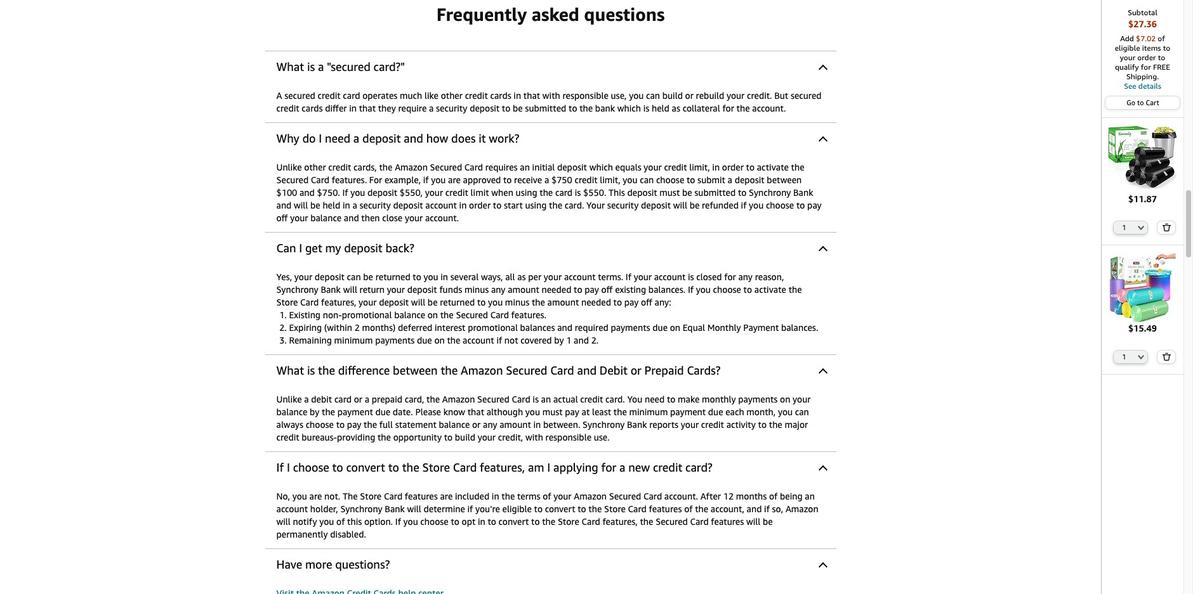 Task type: describe. For each thing, give the bounding box(es) containing it.
see details link
[[1109, 81, 1178, 91]]

go to cart
[[1127, 98, 1160, 107]]

after
[[701, 491, 721, 502]]

limit
[[471, 187, 489, 198]]

monthly
[[702, 394, 736, 405]]

choose down "bureaus-"
[[293, 461, 329, 475]]

you right no,
[[293, 491, 307, 502]]

balance down know
[[439, 420, 470, 431]]

in right opt
[[478, 517, 486, 528]]

items
[[1143, 43, 1162, 53]]

date.
[[393, 407, 413, 418]]

any inside unlike a debit card or a prepaid card, the amazon secured card is an actual credit card. you need to make monthly payments on your balance by the payment due date. please know that although you must pay at least the minimum payment due each month, you can always choose to pay the full statement balance or any amount in between. synchrony bank reports your credit activity to the major credit bureaus-providing the opportunity to build your credit, with responsible use.
[[483, 420, 498, 431]]

with inside a secured credit card operates much like other credit cards in that with responsible use, you can build or rebuild your credit. but secured credit cards differ in that they require a security deposit to be submitted to the bank which is held as collateral for the account.
[[543, 90, 561, 101]]

card inside unlike other credit cards, the amazon secured card requires an initial deposit which equals your credit limit, in order to activate the secured card features. for example, if you are approved to receive a $750 credit limit, you can choose to submit a deposit between $100 and $750. if you deposit $550, your credit limit when using the card is $550. this deposit must be submitted to synchrony bank and will be held in a security deposit account in order to start using the card. your security deposit will be refunded if you choose to pay off your balance and then close your account.
[[556, 187, 573, 198]]

your
[[587, 200, 605, 211]]

account. inside a secured credit card operates much like other credit cards in that with responsible use, you can build or rebuild your credit. but secured credit cards differ in that they require a security deposit to be submitted to the bank which is held as collateral for the account.
[[753, 103, 786, 114]]

expiring
[[289, 323, 322, 333]]

determine
[[424, 504, 465, 515]]

0 vertical spatial using
[[516, 187, 538, 198]]

in inside unlike a debit card or a prepaid card, the amazon secured card is an actual credit card. you need to make monthly payments on your balance by the payment due date. please know that although you must pay at least the minimum payment due each month, you can always choose to pay the full statement balance or any amount in between. synchrony bank reports your credit activity to the major credit bureaus-providing the opportunity to build your credit, with responsible use.
[[534, 420, 541, 431]]

on down 'interest'
[[435, 335, 445, 346]]

what for what is a "secured card?"
[[277, 60, 304, 74]]

12
[[724, 491, 734, 502]]

on left the equal
[[670, 323, 681, 333]]

in right "differ"
[[349, 103, 357, 114]]

statement
[[395, 420, 437, 431]]

unlike other credit cards, the amazon secured card requires an initial deposit which equals your credit limit, in order to activate the secured card features. for example, if you are approved to receive a $750 credit limit, you can choose to submit a deposit between $100 and $750. if you deposit $550, your credit limit when using the card is $550. this deposit must be submitted to synchrony bank and will be held in a security deposit account in order to start using the card. your security deposit will be refunded if you choose to pay off your balance and then close your account.
[[277, 162, 822, 224]]

secured down card?
[[656, 517, 688, 528]]

1 horizontal spatial balances.
[[782, 323, 819, 333]]

you right refunded
[[749, 200, 764, 211]]

1 vertical spatial amount
[[548, 297, 579, 308]]

disabled.
[[330, 530, 366, 540]]

cart
[[1146, 98, 1160, 107]]

as inside yes, your deposit can be returned to you in several ways, all as per your account terms. if your account is closed for any reason, synchrony bank will return your deposit funds minus any amount needed to pay off existing balances. if you choose to activate the store card features, your deposit will be returned to you minus the amount needed to pay off any: existing non-promotional balance on the secured card features. expiring (within 2 months) deferred interest promotional balances and required payments due on equal monthly payment balances. remaining minimum payments due on the account if not covered by 1 and 2.
[[518, 272, 526, 283]]

get
[[305, 241, 322, 255]]

and right $100
[[300, 187, 315, 198]]

secured down "new"
[[609, 491, 641, 502]]

choose inside no, you are not. the store card features are included in the terms of your amazon secured card account. after 12 months of being an account holder, synchrony bank will determine if you're eligible to convert to the store card features of the account, and if so, amazon will notify you of this option. if you choose to opt in to convert to the store card features, the secured card features will be permanently disabled.
[[421, 517, 449, 528]]

0 horizontal spatial that
[[359, 103, 376, 114]]

not.
[[325, 491, 341, 502]]

submit
[[698, 175, 726, 185]]

shipping.
[[1127, 72, 1159, 81]]

of left this
[[337, 517, 345, 528]]

permanently
[[277, 530, 328, 540]]

features, inside yes, your deposit can be returned to you in several ways, all as per your account terms. if your account is closed for any reason, synchrony bank will return your deposit funds minus any amount needed to pay off existing balances. if you choose to activate the store card features, your deposit will be returned to you minus the amount needed to pay off any: existing non-promotional balance on the secured card features. expiring (within 2 months) deferred interest promotional balances and required payments due on equal monthly payment balances. remaining minimum payments due on the account if not covered by 1 and 2.
[[321, 297, 356, 308]]

return
[[360, 284, 385, 295]]

deposit down $550,
[[393, 200, 423, 211]]

0 vertical spatial amount
[[508, 284, 540, 295]]

a
[[277, 90, 282, 101]]

you inside a secured credit card operates much like other credit cards in that with responsible use, you can build or rebuild your credit. but secured credit cards differ in that they require a security deposit to be submitted to the bank which is held as collateral for the account.
[[629, 90, 644, 101]]

all
[[505, 272, 515, 283]]

add
[[1121, 34, 1135, 43]]

your down 'make'
[[681, 420, 699, 431]]

eligible inside of eligible items to your order to qualify for free shipping.
[[1115, 43, 1141, 53]]

will down months
[[747, 517, 761, 528]]

differ
[[325, 103, 347, 114]]

responsible inside a secured credit card operates much like other credit cards in that with responsible use, you can build or rebuild your credit. but secured credit cards differ in that they require a security deposit to be submitted to the bank which is held as collateral for the account.
[[563, 90, 609, 101]]

you right option.
[[404, 517, 418, 528]]

payment
[[744, 323, 779, 333]]

a down initial
[[545, 175, 549, 185]]

details
[[1139, 81, 1162, 91]]

actual
[[554, 394, 578, 405]]

see
[[1125, 81, 1137, 91]]

secured up $100
[[277, 175, 309, 185]]

due down monthly
[[708, 407, 724, 418]]

each
[[726, 407, 745, 418]]

amazon down applying
[[574, 491, 607, 502]]

will left notify
[[277, 517, 291, 528]]

1 horizontal spatial payments
[[611, 323, 651, 333]]

your left credit,
[[478, 432, 496, 443]]

amazon down being
[[786, 504, 819, 515]]

require
[[398, 103, 427, 114]]

funds
[[440, 284, 462, 295]]

your right yes,
[[294, 272, 313, 283]]

although
[[487, 407, 523, 418]]

synchrony inside yes, your deposit can be returned to you in several ways, all as per your account terms. if your account is closed for any reason, synchrony bank will return your deposit funds minus any amount needed to pay off existing balances. if you choose to activate the store card features, your deposit will be returned to you minus the amount needed to pay off any: existing non-promotional balance on the secured card features. expiring (within 2 months) deferred interest promotional balances and required payments due on equal monthly payment balances. remaining minimum payments due on the account if not covered by 1 and 2.
[[277, 284, 319, 295]]

if up no,
[[277, 461, 284, 475]]

see details
[[1125, 81, 1162, 91]]

dropdown image
[[1139, 355, 1145, 360]]

security inside a secured credit card operates much like other credit cards in that with responsible use, you can build or rebuild your credit. but secured credit cards differ in that they require a security deposit to be submitted to the bank which is held as collateral for the account.
[[436, 103, 468, 114]]

bank inside yes, your deposit can be returned to you in several ways, all as per your account terms. if your account is closed for any reason, synchrony bank will return your deposit funds minus any amount needed to pay off existing balances. if you choose to activate the store card features, your deposit will be returned to you minus the amount needed to pay off any: existing non-promotional balance on the secured card features. expiring (within 2 months) deferred interest promotional balances and required payments due on equal monthly payment balances. remaining minimum payments due on the account if not covered by 1 and 2.
[[321, 284, 341, 295]]

your right per
[[544, 272, 562, 283]]

per
[[528, 272, 542, 283]]

secured down covered
[[506, 364, 548, 378]]

build inside unlike a debit card or a prepaid card, the amazon secured card is an actual credit card. you need to make monthly payments on your balance by the payment due date. please know that although you must pay at least the minimum payment due each month, you can always choose to pay the full statement balance or any amount in between. synchrony bank reports your credit activity to the major credit bureaus-providing the opportunity to build your credit, with responsible use.
[[455, 432, 476, 443]]

can
[[277, 241, 296, 255]]

credit up "differ"
[[318, 90, 341, 101]]

is down remaining
[[307, 364, 315, 378]]

use.
[[594, 432, 610, 443]]

between.
[[543, 420, 581, 431]]

will left the return
[[343, 284, 357, 295]]

are up 'determine'
[[440, 491, 453, 502]]

deposit left funds
[[407, 284, 437, 295]]

0 horizontal spatial payments
[[375, 335, 415, 346]]

dropdown image
[[1139, 225, 1145, 230]]

new
[[629, 461, 650, 475]]

your right the return
[[387, 284, 405, 295]]

account,
[[711, 504, 745, 515]]

interest
[[435, 323, 466, 333]]

bank
[[595, 103, 615, 114]]

more
[[305, 558, 332, 572]]

bank inside unlike a debit card or a prepaid card, the amazon secured card is an actual credit card. you need to make monthly payments on your balance by the payment due date. please know that although you must pay at least the minimum payment due each month, you can always choose to pay the full statement balance or any amount in between. synchrony bank reports your credit activity to the major credit bureaus-providing the opportunity to build your credit, with responsible use.
[[627, 420, 647, 431]]

hommaly 1.2 gallon 240 pcs small black trash bags, strong garbage bags, bathroom trash can bin liners unscented, mini plastic bags for office, waste basket liner, fit 3,4.5,6 liters, 0.5,0.8,1,1.2 gal image
[[1108, 123, 1178, 193]]

equals
[[616, 162, 642, 173]]

you down closed
[[696, 284, 711, 295]]

option.
[[364, 517, 393, 528]]

i up no,
[[287, 461, 290, 475]]

can inside yes, your deposit can be returned to you in several ways, all as per your account terms. if your account is closed for any reason, synchrony bank will return your deposit funds minus any amount needed to pay off existing balances. if you choose to activate the store card features, your deposit will be returned to you minus the amount needed to pay off any: existing non-promotional balance on the secured card features. expiring (within 2 months) deferred interest promotional balances and required payments due on equal monthly payment balances. remaining minimum payments due on the account if not covered by 1 and 2.
[[347, 272, 361, 283]]

then
[[361, 213, 380, 224]]

you down equals
[[623, 175, 638, 185]]

or up if i choose to convert to the store card features, am i applying for a new credit card?
[[472, 420, 481, 431]]

i left get
[[299, 241, 302, 255]]

balance up 'always'
[[277, 407, 308, 418]]

$550,
[[400, 187, 423, 198]]

be inside a secured credit card operates much like other credit cards in that with responsible use, you can build or rebuild your credit. but secured credit cards differ in that they require a security deposit to be submitted to the bank which is held as collateral for the account.
[[513, 103, 523, 114]]

if right example, on the top left of page
[[423, 175, 429, 185]]

you up major
[[778, 407, 793, 418]]

deferred
[[398, 323, 433, 333]]

asked
[[532, 4, 580, 25]]

your up existing
[[634, 272, 652, 283]]

section collapse image inside the "what is a "secured card?"" link
[[819, 65, 828, 74]]

is inside unlike other credit cards, the amazon secured card requires an initial deposit which equals your credit limit, in order to activate the secured card features. for example, if you are approved to receive a $750 credit limit, you can choose to submit a deposit between $100 and $750. if you deposit $550, your credit limit when using the card is $550. this deposit must be submitted to synchrony bank and will be held in a security deposit account in order to start using the card. your security deposit will be refunded if you choose to pay off your balance and then close your account.
[[575, 187, 581, 198]]

reports
[[650, 420, 679, 431]]

what is the difference between the amazon secured card and debit or prepaid cards? link
[[265, 356, 837, 386]]

2
[[355, 323, 360, 333]]

are inside unlike other credit cards, the amazon secured card requires an initial deposit which equals your credit limit, in order to activate the secured card features. for example, if you are approved to receive a $750 credit limit, you can choose to submit a deposit between $100 and $750. if you deposit $550, your credit limit when using the card is $550. this deposit must be submitted to synchrony bank and will be held in a security deposit account in order to start using the card. your security deposit will be refunded if you choose to pay off your balance and then close your account.
[[448, 175, 461, 185]]

will down $100
[[294, 200, 308, 211]]

bank inside no, you are not. the store card features are included in the terms of your amazon secured card account. after 12 months of being an account holder, synchrony bank will determine if you're eligible to convert to the store card features of the account, and if so, amazon will notify you of this option. if you choose to opt in to convert to the store card features, the secured card features will be permanently disabled.
[[385, 504, 405, 515]]

months)
[[362, 323, 396, 333]]

must inside unlike a debit card or a prepaid card, the amazon secured card is an actual credit card. you need to make monthly payments on your balance by the payment due date. please know that although you must pay at least the minimum payment due each month, you can always choose to pay the full statement balance or any amount in between. synchrony bank reports your credit activity to the major credit bureaus-providing the opportunity to build your credit, with responsible use.
[[543, 407, 563, 418]]

if inside unlike other credit cards, the amazon secured card requires an initial deposit which equals your credit limit, in order to activate the secured card features. for example, if you are approved to receive a $750 credit limit, you can choose to submit a deposit between $100 and $750. if you deposit $550, your credit limit when using the card is $550. this deposit must be submitted to synchrony bank and will be held in a security deposit account in order to start using the card. your security deposit will be refunded if you choose to pay off your balance and then close your account.
[[343, 187, 348, 198]]

or inside a secured credit card operates much like other credit cards in that with responsible use, you can build or rebuild your credit. but secured credit cards differ in that they require a security deposit to be submitted to the bank which is held as collateral for the account.
[[685, 90, 694, 101]]

notify
[[293, 517, 317, 528]]

card inside unlike a debit card or a prepaid card, the amazon secured card is an actual credit card. you need to make monthly payments on your balance by the payment due date. please know that although you must pay at least the minimum payment due each month, you can always choose to pay the full statement balance or any amount in between. synchrony bank reports your credit activity to the major credit bureaus-providing the opportunity to build your credit, with responsible use.
[[512, 394, 531, 405]]

$750
[[552, 175, 573, 185]]

is inside yes, your deposit can be returned to you in several ways, all as per your account terms. if your account is closed for any reason, synchrony bank will return your deposit funds minus any amount needed to pay off existing balances. if you choose to activate the store card features, your deposit will be returned to you minus the amount needed to pay off any: existing non-promotional balance on the secured card features. expiring (within 2 months) deferred interest promotional balances and required payments due on equal monthly payment balances. remaining minimum payments due on the account if not covered by 1 and 2.
[[688, 272, 694, 283]]

which inside a secured credit card operates much like other credit cards in that with responsible use, you can build or rebuild your credit. but secured credit cards differ in that they require a security deposit to be submitted to the bank which is held as collateral for the account.
[[618, 103, 641, 114]]

your right close
[[405, 213, 423, 224]]

0 horizontal spatial features
[[405, 491, 438, 502]]

or right debit
[[631, 364, 642, 378]]

cards?
[[687, 364, 721, 378]]

if i choose to convert to the store card features, am i applying for a new credit card? link
[[265, 453, 837, 483]]

due down deferred
[[417, 335, 432, 346]]

1 for $11.87
[[1123, 223, 1127, 232]]

are up holder,
[[310, 491, 322, 502]]

2 vertical spatial convert
[[499, 517, 529, 528]]

activate inside unlike other credit cards, the amazon secured card requires an initial deposit which equals your credit limit, in order to activate the secured card features. for example, if you are approved to receive a $750 credit limit, you can choose to submit a deposit between $100 and $750. if you deposit $550, your credit limit when using the card is $550. this deposit must be submitted to synchrony bank and will be held in a security deposit account in order to start using the card. your security deposit will be refunded if you choose to pay off your balance and then close your account.
[[757, 162, 789, 173]]

you right although
[[526, 407, 540, 418]]

amazon inside unlike a debit card or a prepaid card, the amazon secured card is an actual credit card. you need to make monthly payments on your balance by the payment due date. please know that although you must pay at least the minimum payment due each month, you can always choose to pay the full statement balance or any amount in between. synchrony bank reports your credit activity to the major credit bureaus-providing the opportunity to build your credit, with responsible use.
[[442, 394, 475, 405]]

card for between
[[335, 394, 352, 405]]

1 horizontal spatial off
[[602, 284, 613, 295]]

a left prepaid
[[365, 394, 370, 405]]

as inside a secured credit card operates much like other credit cards in that with responsible use, you can build or rebuild your credit. but secured credit cards differ in that they require a security deposit to be submitted to the bank which is held as collateral for the account.
[[672, 103, 681, 114]]

0 vertical spatial promotional
[[342, 310, 392, 321]]

you right example, on the top left of page
[[431, 175, 446, 185]]

applying
[[554, 461, 599, 475]]

if right refunded
[[741, 200, 747, 211]]

if i choose to convert to the store card features, am i applying for a new credit card?
[[277, 461, 713, 475]]

if inside no, you are not. the store card features are included in the terms of your amazon secured card account. after 12 months of being an account holder, synchrony bank will determine if you're eligible to convert to the store card features of the account, and if so, amazon will notify you of this option. if you choose to opt in to convert to the store card features, the secured card features will be permanently disabled.
[[395, 517, 401, 528]]

a left "debit"
[[304, 394, 309, 405]]

in down the "what is a "secured card?"" link on the top of the page
[[514, 90, 521, 101]]

1.2 gallon/330pcs strong trash bags colorful clear garbage bags by teivio, bathroom trash can bin liners, small plastic bags for home office kitchen, multicolor image
[[1108, 253, 1178, 323]]

of up so,
[[770, 491, 778, 502]]

held inside unlike other credit cards, the amazon secured card requires an initial deposit which equals your credit limit, in order to activate the secured card features. for example, if you are approved to receive a $750 credit limit, you can choose to submit a deposit between $100 and $750. if you deposit $550, your credit limit when using the card is $550. this deposit must be submitted to synchrony bank and will be held in a security deposit account in order to start using the card. your security deposit will be refunded if you choose to pay off your balance and then close your account.
[[323, 200, 341, 211]]

credit down a
[[277, 103, 299, 114]]

1 vertical spatial convert
[[545, 504, 576, 515]]

choose inside unlike a debit card or a prepaid card, the amazon secured card is an actual credit card. you need to make monthly payments on your balance by the payment due date. please know that although you must pay at least the minimum payment due each month, you can always choose to pay the full statement balance or any amount in between. synchrony bank reports your credit activity to the major credit bureaus-providing the opportunity to build your credit, with responsible use.
[[306, 420, 334, 431]]

card?
[[686, 461, 713, 475]]

that inside unlike a debit card or a prepaid card, the amazon secured card is an actual credit card. you need to make monthly payments on your balance by the payment due date. please know that although you must pay at least the minimum payment due each month, you can always choose to pay the full statement balance or any amount in between. synchrony bank reports your credit activity to the major credit bureaus-providing the opportunity to build your credit, with responsible use.
[[468, 407, 484, 418]]

$550.
[[584, 187, 607, 198]]

does
[[452, 131, 476, 145]]

if inside yes, your deposit can be returned to you in several ways, all as per your account terms. if your account is closed for any reason, synchrony bank will return your deposit funds minus any amount needed to pay off existing balances. if you choose to activate the store card features, your deposit will be returned to you minus the amount needed to pay off any: existing non-promotional balance on the secured card features. expiring (within 2 months) deferred interest promotional balances and required payments due on equal monthly payment balances. remaining minimum payments due on the account if not covered by 1 and 2.
[[497, 335, 502, 346]]

card. inside unlike a debit card or a prepaid card, the amazon secured card is an actual credit card. you need to make monthly payments on your balance by the payment due date. please know that although you must pay at least the minimum payment due each month, you can always choose to pay the full statement balance or any amount in between. synchrony bank reports your credit activity to the major credit bureaus-providing the opportunity to build your credit, with responsible use.
[[606, 394, 625, 405]]

your inside a secured credit card operates much like other credit cards in that with responsible use, you can build or rebuild your credit. but secured credit cards differ in that they require a security deposit to be submitted to the bank which is held as collateral for the account.
[[727, 90, 745, 101]]

be inside no, you are not. the store card features are included in the terms of your amazon secured card account. after 12 months of being an account holder, synchrony bank will determine if you're eligible to convert to the store card features of the account, and if so, amazon will notify you of this option. if you choose to opt in to convert to the store card features, the secured card features will be permanently disabled.
[[763, 517, 773, 528]]

much
[[400, 90, 422, 101]]

0 horizontal spatial minus
[[465, 284, 489, 295]]

in up you're
[[492, 491, 499, 502]]

a down the cards,
[[353, 200, 357, 211]]

your right equals
[[644, 162, 662, 173]]

have more questions? link
[[265, 550, 837, 580]]

if up opt
[[468, 504, 473, 515]]

of right terms
[[543, 491, 551, 502]]

secured inside unlike a debit card or a prepaid card, the amazon secured card is an actual credit card. you need to make monthly payments on your balance by the payment due date. please know that although you must pay at least the minimum payment due each month, you can always choose to pay the full statement balance or any amount in between. synchrony bank reports your credit activity to the major credit bureaus-providing the opportunity to build your credit, with responsible use.
[[478, 394, 510, 405]]

qualify
[[1116, 62, 1140, 72]]

collateral
[[683, 103, 720, 114]]

0 vertical spatial needed
[[542, 284, 572, 295]]

card?"
[[374, 60, 405, 74]]

0 horizontal spatial limit,
[[600, 175, 621, 185]]

deposit down "my"
[[315, 272, 345, 283]]

or left prepaid
[[354, 394, 363, 405]]

1 vertical spatial promotional
[[468, 323, 518, 333]]

account. inside no, you are not. the store card features are included in the terms of your amazon secured card account. after 12 months of being an account holder, synchrony bank will determine if you're eligible to convert to the store card features of the account, and if so, amazon will notify you of this option. if you choose to opt in to convert to the store card features, the secured card features will be permanently disabled.
[[665, 491, 698, 502]]

and left 2.
[[574, 335, 589, 346]]

i right am
[[548, 461, 551, 475]]

close
[[382, 213, 403, 224]]

your down $100
[[290, 213, 308, 224]]

by inside yes, your deposit can be returned to you in several ways, all as per your account terms. if your account is closed for any reason, synchrony bank will return your deposit funds minus any amount needed to pay off existing balances. if you choose to activate the store card features, your deposit will be returned to you minus the amount needed to pay off any: existing non-promotional balance on the secured card features. expiring (within 2 months) deferred interest promotional balances and required payments due on equal monthly payment balances. remaining minimum payments due on the account if not covered by 1 and 2.
[[554, 335, 564, 346]]

can i get my deposit back?
[[277, 241, 415, 255]]

a right submit
[[728, 175, 733, 185]]

monthly
[[708, 323, 741, 333]]

credit right "new"
[[653, 461, 683, 475]]

your inside of eligible items to your order to qualify for free shipping.
[[1121, 53, 1136, 62]]

bank inside unlike other credit cards, the amazon secured card requires an initial deposit which equals your credit limit, in order to activate the secured card features. for example, if you are approved to receive a $750 credit limit, you can choose to submit a deposit between $100 and $750. if you deposit $550, your credit limit when using the card is $550. this deposit must be submitted to synchrony bank and will be held in a security deposit account in order to start using the card. your security deposit will be refunded if you choose to pay off your balance and then close your account.
[[794, 187, 814, 198]]

1 vertical spatial order
[[722, 162, 744, 173]]

will up deferred
[[411, 297, 426, 308]]

minimum inside unlike a debit card or a prepaid card, the amazon secured card is an actual credit card. you need to make monthly payments on your balance by the payment due date. please know that although you must pay at least the minimum payment due each month, you can always choose to pay the full statement balance or any amount in between. synchrony bank reports your credit activity to the major credit bureaus-providing the opportunity to build your credit, with responsible use.
[[630, 407, 668, 418]]

your right $550,
[[425, 187, 443, 198]]

2 horizontal spatial off
[[641, 297, 653, 308]]

add $7.02
[[1121, 34, 1158, 43]]

no, you are not. the store card features are included in the terms of your amazon secured card account. after 12 months of being an account holder, synchrony bank will determine if you're eligible to convert to the store card features of the account, and if so, amazon will notify you of this option. if you choose to opt in to convert to the store card features, the secured card features will be permanently disabled.
[[277, 491, 819, 540]]

is left "secured
[[307, 60, 315, 74]]

on up 'interest'
[[428, 310, 438, 321]]

holder,
[[310, 504, 338, 515]]

credit left limit
[[446, 187, 469, 198]]

store inside yes, your deposit can be returned to you in several ways, all as per your account terms. if your account is closed for any reason, synchrony bank will return your deposit funds minus any amount needed to pay off existing balances. if you choose to activate the store card features, your deposit will be returned to you minus the amount needed to pay off any: existing non-promotional balance on the secured card features. expiring (within 2 months) deferred interest promotional balances and required payments due on equal monthly payment balances. remaining minimum payments due on the account if not covered by 1 and 2.
[[277, 297, 298, 308]]

synchrony inside unlike a debit card or a prepaid card, the amazon secured card is an actual credit card. you need to make monthly payments on your balance by the payment due date. please know that although you must pay at least the minimum payment due each month, you can always choose to pay the full statement balance or any amount in between. synchrony bank reports your credit activity to the major credit bureaus-providing the opportunity to build your credit, with responsible use.
[[583, 420, 625, 431]]

amazon inside unlike other credit cards, the amazon secured card requires an initial deposit which equals your credit limit, in order to activate the secured card features. for example, if you are approved to receive a $750 credit limit, you can choose to submit a deposit between $100 and $750. if you deposit $550, your credit limit when using the card is $550. this deposit must be submitted to synchrony bank and will be held in a security deposit account in order to start using the card. your security deposit will be refunded if you choose to pay off your balance and then close your account.
[[395, 162, 428, 173]]

secured down how
[[430, 162, 462, 173]]

$7.02
[[1137, 34, 1156, 43]]

1 vertical spatial any
[[491, 284, 506, 295]]

0 horizontal spatial cards
[[302, 103, 323, 114]]

can inside unlike other credit cards, the amazon secured card requires an initial deposit which equals your credit limit, in order to activate the secured card features. for example, if you are approved to receive a $750 credit limit, you can choose to submit a deposit between $100 and $750. if you deposit $550, your credit limit when using the card is $550. this deposit must be submitted to synchrony bank and will be held in a security deposit account in order to start using the card. your security deposit will be refunded if you choose to pay off your balance and then close your account.
[[640, 175, 654, 185]]

you down ways,
[[488, 297, 503, 308]]

$15.49
[[1129, 323, 1158, 334]]

2 horizontal spatial features
[[711, 517, 744, 528]]

choose inside yes, your deposit can be returned to you in several ways, all as per your account terms. if your account is closed for any reason, synchrony bank will return your deposit funds minus any amount needed to pay off existing balances. if you choose to activate the store card features, your deposit will be returned to you minus the amount needed to pay off any: existing non-promotional balance on the secured card features. expiring (within 2 months) deferred interest promotional balances and required payments due on equal monthly payment balances. remaining minimum payments due on the account if not covered by 1 and 2.
[[713, 284, 742, 295]]

least
[[592, 407, 612, 418]]

what is a "secured card?" link
[[265, 51, 837, 82]]

credit up $550.
[[575, 175, 598, 185]]

can inside a secured credit card operates much like other credit cards in that with responsible use, you can build or rebuild your credit. but secured credit cards differ in that they require a security deposit to be submitted to the bank which is held as collateral for the account.
[[646, 90, 660, 101]]

which inside unlike other credit cards, the amazon secured card requires an initial deposit which equals your credit limit, in order to activate the secured card features. for example, if you are approved to receive a $750 credit limit, you can choose to submit a deposit between $100 and $750. if you deposit $550, your credit limit when using the card is $550. this deposit must be submitted to synchrony bank and will be held in a security deposit account in order to start using the card. your security deposit will be refunded if you choose to pay off your balance and then close your account.
[[590, 162, 613, 173]]

always
[[277, 420, 303, 431]]

is inside a secured credit card operates much like other credit cards in that with responsible use, you can build or rebuild your credit. but secured credit cards differ in that they require a security deposit to be submitted to the bank which is held as collateral for the account.
[[644, 103, 650, 114]]

deposit right submit
[[735, 175, 765, 185]]

months
[[736, 491, 767, 502]]

balances
[[520, 323, 555, 333]]

2.
[[592, 335, 599, 346]]

1 secured from the left
[[285, 90, 315, 101]]

minimum inside yes, your deposit can be returned to you in several ways, all as per your account terms. if your account is closed for any reason, synchrony bank will return your deposit funds minus any amount needed to pay off existing balances. if you choose to activate the store card features, your deposit will be returned to you minus the amount needed to pay off any: existing non-promotional balance on the secured card features. expiring (within 2 months) deferred interest promotional balances and required payments due on equal monthly payment balances. remaining minimum payments due on the account if not covered by 1 and 2.
[[334, 335, 373, 346]]

no,
[[277, 491, 290, 502]]

please
[[415, 407, 441, 418]]

but
[[775, 90, 789, 101]]

requires
[[486, 162, 518, 173]]

when
[[492, 187, 514, 198]]

synchrony inside unlike other credit cards, the amazon secured card requires an initial deposit which equals your credit limit, in order to activate the secured card features. for example, if you are approved to receive a $750 credit limit, you can choose to submit a deposit between $100 and $750. if you deposit $550, your credit limit when using the card is $550. this deposit must be submitted to synchrony bank and will be held in a security deposit account in order to start using the card. your security deposit will be refunded if you choose to pay off your balance and then close your account.
[[749, 187, 791, 198]]

payments inside unlike a debit card or a prepaid card, the amazon secured card is an actual credit card. you need to make monthly payments on your balance by the payment due date. please know that although you must pay at least the minimum payment due each month, you can always choose to pay the full statement balance or any amount in between. synchrony bank reports your credit activity to the major credit bureaus-providing the opportunity to build your credit, with responsible use.
[[739, 394, 778, 405]]

between inside 'what is the difference between the amazon secured card and debit or prepaid cards?' link
[[393, 364, 438, 378]]

section collapse image
[[819, 466, 828, 475]]

deposit down equals
[[641, 200, 671, 211]]

like
[[425, 90, 439, 101]]

0 vertical spatial convert
[[346, 461, 385, 475]]

this
[[609, 187, 625, 198]]

deposit down "for"
[[368, 187, 398, 198]]

0 horizontal spatial order
[[469, 200, 491, 211]]

choose right refunded
[[766, 200, 794, 211]]

will left refunded
[[673, 200, 688, 211]]

features. inside unlike other credit cards, the amazon secured card requires an initial deposit which equals your credit limit, in order to activate the secured card features. for example, if you are approved to receive a $750 credit limit, you can choose to submit a deposit between $100 and $750. if you deposit $550, your credit limit when using the card is $550. this deposit must be submitted to synchrony bank and will be held in a security deposit account in order to start using the card. your security deposit will be refunded if you choose to pay off your balance and then close your account.
[[332, 175, 367, 185]]

0 vertical spatial any
[[739, 272, 753, 283]]

eligible inside no, you are not. the store card features are included in the terms of your amazon secured card account. after 12 months of being an account holder, synchrony bank will determine if you're eligible to convert to the store card features of the account, and if so, amazon will notify you of this option. if you choose to opt in to convert to the store card features, the secured card features will be permanently disabled.
[[503, 504, 532, 515]]

for inside a secured credit card operates much like other credit cards in that with responsible use, you can build or rebuild your credit. but secured credit cards differ in that they require a security deposit to be submitted to the bank which is held as collateral for the account.
[[723, 103, 735, 114]]

account. inside unlike other credit cards, the amazon secured card requires an initial deposit which equals your credit limit, in order to activate the secured card features. for example, if you are approved to receive a $750 credit limit, you can choose to submit a deposit between $100 and $750. if you deposit $550, your credit limit when using the card is $550. this deposit must be submitted to synchrony bank and will be held in a security deposit account in order to start using the card. your security deposit will be refunded if you choose to pay off your balance and then close your account.
[[425, 213, 459, 224]]

rebuild
[[696, 90, 725, 101]]

this
[[347, 517, 362, 528]]

if up existing
[[626, 272, 632, 283]]

section collapse image for the
[[819, 369, 828, 378]]

other inside a secured credit card operates much like other credit cards in that with responsible use, you can build or rebuild your credit. but secured credit cards differ in that they require a security deposit to be submitted to the bank which is held as collateral for the account.
[[441, 90, 463, 101]]

amazon up although
[[461, 364, 503, 378]]

0 horizontal spatial need
[[325, 131, 351, 145]]



Task type: locate. For each thing, give the bounding box(es) containing it.
can down equals
[[640, 175, 654, 185]]

between
[[767, 175, 802, 185], [393, 364, 438, 378]]

and down $100
[[277, 200, 292, 211]]

by inside unlike a debit card or a prepaid card, the amazon secured card is an actual credit card. you need to make monthly payments on your balance by the payment due date. please know that although you must pay at least the minimum payment due each month, you can always choose to pay the full statement balance or any amount in between. synchrony bank reports your credit activity to the major credit bureaus-providing the opportunity to build your credit, with responsible use.
[[310, 407, 320, 418]]

unlike for what
[[277, 394, 302, 405]]

1 unlike from the top
[[277, 162, 302, 173]]

amount up credit,
[[500, 420, 531, 431]]

0 vertical spatial returned
[[376, 272, 411, 283]]

major
[[785, 420, 808, 431]]

balance
[[311, 213, 342, 224], [394, 310, 425, 321], [277, 407, 308, 418], [439, 420, 470, 431]]

0 horizontal spatial account.
[[425, 213, 459, 224]]

0 horizontal spatial security
[[360, 200, 391, 211]]

card for card?"
[[343, 90, 360, 101]]

order up submit
[[722, 162, 744, 173]]

features down "new"
[[649, 504, 682, 515]]

go
[[1127, 98, 1136, 107]]

1 vertical spatial features
[[649, 504, 682, 515]]

other inside unlike other credit cards, the amazon secured card requires an initial deposit which equals your credit limit, in order to activate the secured card features. for example, if you are approved to receive a $750 credit limit, you can choose to submit a deposit between $100 and $750. if you deposit $550, your credit limit when using the card is $550. this deposit must be submitted to synchrony bank and will be held in a security deposit account in order to start using the card. your security deposit will be refunded if you choose to pay off your balance and then close your account.
[[304, 162, 326, 173]]

account inside unlike other credit cards, the amazon secured card requires an initial deposit which equals your credit limit, in order to activate the secured card features. for example, if you are approved to receive a $750 credit limit, you can choose to submit a deposit between $100 and $750. if you deposit $550, your credit limit when using the card is $550. this deposit must be submitted to synchrony bank and will be held in a security deposit account in order to start using the card. your security deposit will be refunded if you choose to pay off your balance and then close your account.
[[426, 200, 457, 211]]

card,
[[405, 394, 424, 405]]

order inside of eligible items to your order to qualify for free shipping.
[[1138, 53, 1157, 62]]

can
[[646, 90, 660, 101], [640, 175, 654, 185], [347, 272, 361, 283], [795, 407, 809, 418]]

cards left "differ"
[[302, 103, 323, 114]]

2 secured from the left
[[791, 90, 822, 101]]

start
[[504, 200, 523, 211]]

any:
[[655, 297, 672, 308]]

in down approved
[[459, 200, 467, 211]]

an inside unlike a debit card or a prepaid card, the amazon secured card is an actual credit card. you need to make monthly payments on your balance by the payment due date. please know that although you must pay at least the minimum payment due each month, you can always choose to pay the full statement balance or any amount in between. synchrony bank reports your credit activity to the major credit bureaus-providing the opportunity to build your credit, with responsible use.
[[541, 394, 551, 405]]

credit down monthly
[[702, 420, 724, 431]]

card. inside unlike other credit cards, the amazon secured card requires an initial deposit which equals your credit limit, in order to activate the secured card features. for example, if you are approved to receive a $750 credit limit, you can choose to submit a deposit between $100 and $750. if you deposit $550, your credit limit when using the card is $550. this deposit must be submitted to synchrony bank and will be held in a security deposit account in order to start using the card. your security deposit will be refunded if you choose to pay off your balance and then close your account.
[[565, 200, 584, 211]]

1 vertical spatial need
[[645, 394, 665, 405]]

it
[[479, 131, 486, 145]]

credit up it
[[465, 90, 488, 101]]

2 vertical spatial order
[[469, 200, 491, 211]]

payment down 'make'
[[671, 407, 706, 418]]

1 vertical spatial limit,
[[600, 175, 621, 185]]

1 vertical spatial delete image
[[1163, 353, 1172, 361]]

secured inside yes, your deposit can be returned to you in several ways, all as per your account terms. if your account is closed for any reason, synchrony bank will return your deposit funds minus any amount needed to pay off existing balances. if you choose to activate the store card features, your deposit will be returned to you minus the amount needed to pay off any: existing non-promotional balance on the secured card features. expiring (within 2 months) deferred interest promotional balances and required payments due on equal monthly payment balances. remaining minimum payments due on the account if not covered by 1 and 2.
[[456, 310, 488, 321]]

submitted inside a secured credit card operates much like other credit cards in that with responsible use, you can build or rebuild your credit. but secured credit cards differ in that they require a security deposit to be submitted to the bank which is held as collateral for the account.
[[525, 103, 567, 114]]

1 left dropdown icon
[[1123, 353, 1127, 361]]

2 delete image from the top
[[1163, 353, 1172, 361]]

need right you on the right bottom
[[645, 394, 665, 405]]

a left "new"
[[620, 461, 626, 475]]

and down months
[[747, 504, 762, 515]]

a
[[318, 60, 324, 74], [429, 103, 434, 114], [354, 131, 360, 145], [545, 175, 549, 185], [728, 175, 733, 185], [353, 200, 357, 211], [304, 394, 309, 405], [365, 394, 370, 405], [620, 461, 626, 475]]

1 horizontal spatial convert
[[499, 517, 529, 528]]

the
[[580, 103, 593, 114], [737, 103, 750, 114], [379, 162, 393, 173], [792, 162, 805, 173], [540, 187, 553, 198], [549, 200, 563, 211], [789, 284, 802, 295], [532, 297, 545, 308], [440, 310, 454, 321], [447, 335, 461, 346], [318, 364, 335, 378], [441, 364, 458, 378], [427, 394, 440, 405], [322, 407, 335, 418], [614, 407, 627, 418], [364, 420, 377, 431], [769, 420, 783, 431], [378, 432, 391, 443], [402, 461, 420, 475], [502, 491, 515, 502], [589, 504, 602, 515], [695, 504, 709, 515], [542, 517, 556, 528], [640, 517, 654, 528]]

at
[[582, 407, 590, 418]]

section collapse image
[[819, 65, 828, 74], [819, 137, 828, 145], [819, 246, 828, 255], [819, 369, 828, 378], [819, 563, 828, 572]]

will
[[294, 200, 308, 211], [673, 200, 688, 211], [343, 284, 357, 295], [411, 297, 426, 308], [407, 504, 422, 515], [277, 517, 291, 528], [747, 517, 761, 528]]

you left several
[[424, 272, 439, 283]]

section collapse image inside why do i need a deposit and how does it work? link
[[819, 137, 828, 145]]

deposit inside can i get my deposit back? link
[[344, 241, 383, 255]]

responsible inside unlike a debit card or a prepaid card, the amazon secured card is an actual credit card. you need to make monthly payments on your balance by the payment due date. please know that although you must pay at least the minimum payment due each month, you can always choose to pay the full statement balance or any amount in between. synchrony bank reports your credit activity to the major credit bureaus-providing the opportunity to build your credit, with responsible use.
[[546, 432, 592, 443]]

returned down funds
[[440, 297, 475, 308]]

0 vertical spatial limit,
[[690, 162, 710, 173]]

2 horizontal spatial an
[[805, 491, 815, 502]]

a inside a secured credit card operates much like other credit cards in that with responsible use, you can build or rebuild your credit. but secured credit cards differ in that they require a security deposit to be submitted to the bank which is held as collateral for the account.
[[429, 103, 434, 114]]

existing
[[289, 310, 321, 321]]

make
[[678, 394, 700, 405]]

they
[[378, 103, 396, 114]]

1 vertical spatial an
[[541, 394, 551, 405]]

of left account,
[[685, 504, 693, 515]]

1 horizontal spatial other
[[441, 90, 463, 101]]

2 horizontal spatial account.
[[753, 103, 786, 114]]

you down holder,
[[320, 517, 334, 528]]

card inside unlike a debit card or a prepaid card, the amazon secured card is an actual credit card. you need to make monthly payments on your balance by the payment due date. please know that although you must pay at least the minimum payment due each month, you can always choose to pay the full statement balance or any amount in between. synchrony bank reports your credit activity to the major credit bureaus-providing the opportunity to build your credit, with responsible use.
[[335, 394, 352, 405]]

2 payment from the left
[[671, 407, 706, 418]]

account. down credit.
[[753, 103, 786, 114]]

balance inside unlike other credit cards, the amazon secured card requires an initial deposit which equals your credit limit, in order to activate the secured card features. for example, if you are approved to receive a $750 credit limit, you can choose to submit a deposit between $100 and $750. if you deposit $550, your credit limit when using the card is $550. this deposit must be submitted to synchrony bank and will be held in a security deposit account in order to start using the card. your security deposit will be refunded if you choose to pay off your balance and then close your account.
[[311, 213, 342, 224]]

features, down credit,
[[480, 461, 525, 475]]

for down rebuild
[[723, 103, 735, 114]]

0 vertical spatial which
[[618, 103, 641, 114]]

in inside yes, your deposit can be returned to you in several ways, all as per your account terms. if your account is closed for any reason, synchrony bank will return your deposit funds minus any amount needed to pay off existing balances. if you choose to activate the store card features, your deposit will be returned to you minus the amount needed to pay off any: existing non-promotional balance on the secured card features. expiring (within 2 months) deferred interest promotional balances and required payments due on equal monthly payment balances. remaining minimum payments due on the account if not covered by 1 and 2.
[[441, 272, 448, 283]]

can i get my deposit back? link
[[265, 233, 837, 264]]

1 vertical spatial submitted
[[695, 187, 736, 198]]

deposit right this
[[628, 187, 658, 198]]

month,
[[747, 407, 776, 418]]

2 horizontal spatial payments
[[739, 394, 778, 405]]

for
[[369, 175, 382, 185]]

for left free
[[1142, 62, 1152, 72]]

included
[[455, 491, 490, 502]]

being
[[780, 491, 803, 502]]

1 horizontal spatial by
[[554, 335, 564, 346]]

security down this
[[608, 200, 639, 211]]

returned up the return
[[376, 272, 411, 283]]

0 horizontal spatial minimum
[[334, 335, 373, 346]]

secured up 'interest'
[[456, 310, 488, 321]]

as right all
[[518, 272, 526, 283]]

1 vertical spatial held
[[323, 200, 341, 211]]

1 what from the top
[[277, 60, 304, 74]]

free
[[1154, 62, 1171, 72]]

activate inside yes, your deposit can be returned to you in several ways, all as per your account terms. if your account is closed for any reason, synchrony bank will return your deposit funds minus any amount needed to pay off existing balances. if you choose to activate the store card features, your deposit will be returned to you minus the amount needed to pay off any: existing non-promotional balance on the secured card features. expiring (within 2 months) deferred interest promotional balances and required payments due on equal monthly payment balances. remaining minimum payments due on the account if not covered by 1 and 2.
[[755, 284, 787, 295]]

responsible down between.
[[546, 432, 592, 443]]

1 vertical spatial card
[[556, 187, 573, 198]]

0 vertical spatial card.
[[565, 200, 584, 211]]

3 section collapse image from the top
[[819, 246, 828, 255]]

card
[[343, 90, 360, 101], [556, 187, 573, 198], [335, 394, 352, 405]]

what up a
[[277, 60, 304, 74]]

pay inside unlike other credit cards, the amazon secured card requires an initial deposit which equals your credit limit, in order to activate the secured card features. for example, if you are approved to receive a $750 credit limit, you can choose to submit a deposit between $100 and $750. if you deposit $550, your credit limit when using the card is $550. this deposit must be submitted to synchrony bank and will be held in a security deposit account in order to start using the card. your security deposit will be refunded if you choose to pay off your balance and then close your account.
[[808, 200, 822, 211]]

frequently asked questions
[[437, 4, 665, 25]]

0 horizontal spatial an
[[520, 162, 530, 173]]

0 vertical spatial features.
[[332, 175, 367, 185]]

1 vertical spatial with
[[526, 432, 543, 443]]

do
[[302, 131, 316, 145]]

and inside no, you are not. the store card features are included in the terms of your amazon secured card account. after 12 months of being an account holder, synchrony bank will determine if you're eligible to convert to the store card features of the account, and if so, amazon will notify you of this option. if you choose to opt in to convert to the store card features, the secured card features will be permanently disabled.
[[747, 504, 762, 515]]

0 vertical spatial must
[[660, 187, 680, 198]]

balance inside yes, your deposit can be returned to you in several ways, all as per your account terms. if your account is closed for any reason, synchrony bank will return your deposit funds minus any amount needed to pay off existing balances. if you choose to activate the store card features, your deposit will be returned to you minus the amount needed to pay off any: existing non-promotional balance on the secured card features. expiring (within 2 months) deferred interest promotional balances and required payments due on equal monthly payment balances. remaining minimum payments due on the account if not covered by 1 and 2.
[[394, 310, 425, 321]]

for inside yes, your deposit can be returned to you in several ways, all as per your account terms. if your account is closed for any reason, synchrony bank will return your deposit funds minus any amount needed to pay off existing balances. if you choose to activate the store card features, your deposit will be returned to you minus the amount needed to pay off any: existing non-promotional balance on the secured card features. expiring (within 2 months) deferred interest promotional balances and required payments due on equal monthly payment balances. remaining minimum payments due on the account if not covered by 1 and 2.
[[725, 272, 736, 283]]

using right start
[[525, 200, 547, 211]]

in up submit
[[713, 162, 720, 173]]

0 vertical spatial delete image
[[1163, 223, 1172, 232]]

deposit right "my"
[[344, 241, 383, 255]]

section collapse image inside 'what is the difference between the amazon secured card and debit or prepaid cards?' link
[[819, 369, 828, 378]]

0 horizontal spatial by
[[310, 407, 320, 418]]

0 vertical spatial payments
[[611, 323, 651, 333]]

0 vertical spatial eligible
[[1115, 43, 1141, 53]]

0 vertical spatial activate
[[757, 162, 789, 173]]

amount inside unlike a debit card or a prepaid card, the amazon secured card is an actual credit card. you need to make monthly payments on your balance by the payment due date. please know that although you must pay at least the minimum payment due each month, you can always choose to pay the full statement balance or any amount in between. synchrony bank reports your credit activity to the major credit bureaus-providing the opportunity to build your credit, with responsible use.
[[500, 420, 531, 431]]

section collapse image for back?
[[819, 246, 828, 255]]

delete image for $11.87
[[1163, 223, 1172, 232]]

"secured
[[327, 60, 371, 74]]

1 horizontal spatial build
[[663, 90, 683, 101]]

1 horizontal spatial held
[[652, 103, 670, 114]]

1 for $15.49
[[1123, 353, 1127, 361]]

unlike for why
[[277, 162, 302, 173]]

in up can i get my deposit back?
[[343, 200, 350, 211]]

needed
[[542, 284, 572, 295], [582, 297, 611, 308]]

an inside no, you are not. the store card features are included in the terms of your amazon secured card account. after 12 months of being an account holder, synchrony bank will determine if you're eligible to convert to the store card features of the account, and if so, amazon will notify you of this option. if you choose to opt in to convert to the store card features, the secured card features will be permanently disabled.
[[805, 491, 815, 502]]

1 horizontal spatial needed
[[582, 297, 611, 308]]

cards
[[490, 90, 512, 101], [302, 103, 323, 114]]

for right closed
[[725, 272, 736, 283]]

1 vertical spatial features.
[[512, 310, 547, 321]]

1 vertical spatial features,
[[480, 461, 525, 475]]

1 horizontal spatial eligible
[[1115, 43, 1141, 53]]

0 vertical spatial unlike
[[277, 162, 302, 173]]

have more questions?
[[277, 558, 390, 572]]

use,
[[611, 90, 627, 101]]

choose left submit
[[656, 175, 685, 185]]

in
[[514, 90, 521, 101], [349, 103, 357, 114], [713, 162, 720, 173], [343, 200, 350, 211], [459, 200, 467, 211], [441, 272, 448, 283], [534, 420, 541, 431], [492, 491, 499, 502], [478, 517, 486, 528]]

and left debit
[[577, 364, 597, 378]]

due up full
[[376, 407, 391, 418]]

1 delete image from the top
[[1163, 223, 1172, 232]]

order down limit
[[469, 200, 491, 211]]

credit left the cards,
[[328, 162, 351, 173]]

1 vertical spatial card.
[[606, 394, 625, 405]]

1 horizontal spatial which
[[618, 103, 641, 114]]

with down the "what is a "secured card?"" link on the top of the page
[[543, 90, 561, 101]]

is left closed
[[688, 272, 694, 283]]

secured up although
[[478, 394, 510, 405]]

of right "$7.02"
[[1158, 34, 1166, 43]]

1 vertical spatial by
[[310, 407, 320, 418]]

will left 'determine'
[[407, 504, 422, 515]]

1 vertical spatial between
[[393, 364, 438, 378]]

non-
[[323, 310, 342, 321]]

features.
[[332, 175, 367, 185], [512, 310, 547, 321]]

to inside the go to cart link
[[1138, 98, 1145, 107]]

why
[[277, 131, 300, 145]]

1 horizontal spatial secured
[[791, 90, 822, 101]]

terms
[[517, 491, 541, 502]]

minus down all
[[505, 297, 530, 308]]

0 vertical spatial by
[[554, 335, 564, 346]]

an inside unlike other credit cards, the amazon secured card requires an initial deposit which equals your credit limit, in order to activate the secured card features. for example, if you are approved to receive a $750 credit limit, you can choose to submit a deposit between $100 and $750. if you deposit $550, your credit limit when using the card is $550. this deposit must be submitted to synchrony bank and will be held in a security deposit account in order to start using the card. your security deposit will be refunded if you choose to pay off your balance and then close your account.
[[520, 162, 530, 173]]

0 vertical spatial responsible
[[563, 90, 609, 101]]

subtotal
[[1128, 8, 1158, 17]]

None submit
[[1158, 221, 1176, 234], [1158, 351, 1176, 364], [1158, 221, 1176, 234], [1158, 351, 1176, 364]]

section collapse image inside the have more questions? link
[[819, 563, 828, 572]]

needed up required
[[582, 297, 611, 308]]

minimum down you on the right bottom
[[630, 407, 668, 418]]

1 horizontal spatial promotional
[[468, 323, 518, 333]]

with inside unlike a debit card or a prepaid card, the amazon secured card is an actual credit card. you need to make monthly payments on your balance by the payment due date. please know that although you must pay at least the minimum payment due each month, you can always choose to pay the full statement balance or any amount in between. synchrony bank reports your credit activity to the major credit bureaus-providing the opportunity to build your credit, with responsible use.
[[526, 432, 543, 443]]

synchrony
[[749, 187, 791, 198], [277, 284, 319, 295], [583, 420, 625, 431], [341, 504, 383, 515]]

1 horizontal spatial submitted
[[695, 187, 736, 198]]

1 vertical spatial using
[[525, 200, 547, 211]]

pay
[[808, 200, 822, 211], [585, 284, 599, 295], [625, 297, 639, 308], [565, 407, 580, 418], [347, 420, 362, 431]]

yes, your deposit can be returned to you in several ways, all as per your account terms. if your account is closed for any reason, synchrony bank will return your deposit funds minus any amount needed to pay off existing balances. if you choose to activate the store card features, your deposit will be returned to you minus the amount needed to pay off any: existing non-promotional balance on the secured card features. expiring (within 2 months) deferred interest promotional balances and required payments due on equal monthly payment balances. remaining minimum payments due on the account if not covered by 1 and 2.
[[277, 272, 819, 346]]

1 horizontal spatial minus
[[505, 297, 530, 308]]

0 vertical spatial features
[[405, 491, 438, 502]]

if left so,
[[765, 504, 770, 515]]

your down the return
[[359, 297, 377, 308]]

if
[[343, 187, 348, 198], [626, 272, 632, 283], [688, 284, 694, 295], [277, 461, 284, 475], [395, 517, 401, 528]]

build
[[663, 90, 683, 101], [455, 432, 476, 443]]

0 horizontal spatial off
[[277, 213, 288, 224]]

$750.
[[317, 187, 340, 198]]

build inside a secured credit card operates much like other credit cards in that with responsible use, you can build or rebuild your credit. but secured credit cards differ in that they require a security deposit to be submitted to the bank which is held as collateral for the account.
[[663, 90, 683, 101]]

delete image right dropdown image
[[1163, 223, 1172, 232]]

unlike inside unlike other credit cards, the amazon secured card requires an initial deposit which equals your credit limit, in order to activate the secured card features. for example, if you are approved to receive a $750 credit limit, you can choose to submit a deposit between $100 and $750. if you deposit $550, your credit limit when using the card is $550. this deposit must be submitted to synchrony bank and will be held in a security deposit account in order to start using the card. your security deposit will be refunded if you choose to pay off your balance and then close your account.
[[277, 162, 302, 173]]

delete image for $15.49
[[1163, 353, 1172, 361]]

1 horizontal spatial returned
[[440, 297, 475, 308]]

your inside no, you are not. the store card features are included in the terms of your amazon secured card account. after 12 months of being an account holder, synchrony bank will determine if you're eligible to convert to the store card features of the account, and if so, amazon will notify you of this option. if you choose to opt in to convert to the store card features, the secured card features will be permanently disabled.
[[554, 491, 572, 502]]

am
[[528, 461, 545, 475]]

features. inside yes, your deposit can be returned to you in several ways, all as per your account terms. if your account is closed for any reason, synchrony bank will return your deposit funds minus any amount needed to pay off existing balances. if you choose to activate the store card features, your deposit will be returned to you minus the amount needed to pay off any: existing non-promotional balance on the secured card features. expiring (within 2 months) deferred interest promotional balances and required payments due on equal monthly payment balances. remaining minimum payments due on the account if not covered by 1 and 2.
[[512, 310, 547, 321]]

1 section collapse image from the top
[[819, 65, 828, 74]]

if right $750.
[[343, 187, 348, 198]]

a inside the "what is a "secured card?"" link
[[318, 60, 324, 74]]

that
[[524, 90, 540, 101], [359, 103, 376, 114], [468, 407, 484, 418]]

your
[[1121, 53, 1136, 62], [727, 90, 745, 101], [644, 162, 662, 173], [425, 187, 443, 198], [290, 213, 308, 224], [405, 213, 423, 224], [294, 272, 313, 283], [544, 272, 562, 283], [634, 272, 652, 283], [387, 284, 405, 295], [359, 297, 377, 308], [793, 394, 811, 405], [681, 420, 699, 431], [478, 432, 496, 443], [554, 491, 572, 502]]

off inside unlike other credit cards, the amazon secured card requires an initial deposit which equals your credit limit, in order to activate the secured card features. for example, if you are approved to receive a $750 credit limit, you can choose to submit a deposit between $100 and $750. if you deposit $550, your credit limit when using the card is $550. this deposit must be submitted to synchrony bank and will be held in a security deposit account in order to start using the card. your security deposit will be refunded if you choose to pay off your balance and then close your account.
[[277, 213, 288, 224]]

2 section collapse image from the top
[[819, 137, 828, 145]]

5 section collapse image from the top
[[819, 563, 828, 572]]

using
[[516, 187, 538, 198], [525, 200, 547, 211]]

0 horizontal spatial convert
[[346, 461, 385, 475]]

credit,
[[498, 432, 523, 443]]

your left credit.
[[727, 90, 745, 101]]

deposit down the return
[[379, 297, 409, 308]]

1 vertical spatial 1
[[567, 335, 572, 346]]

1 vertical spatial needed
[[582, 297, 611, 308]]

a inside why do i need a deposit and how does it work? link
[[354, 131, 360, 145]]

opportunity
[[393, 432, 442, 443]]

store
[[277, 297, 298, 308], [422, 461, 450, 475], [360, 491, 382, 502], [604, 504, 626, 515], [558, 517, 580, 528]]

any
[[739, 272, 753, 283], [491, 284, 506, 295], [483, 420, 498, 431]]

1 vertical spatial payments
[[375, 335, 415, 346]]

submitted inside unlike other credit cards, the amazon secured card requires an initial deposit which equals your credit limit, in order to activate the secured card features. for example, if you are approved to receive a $750 credit limit, you can choose to submit a deposit between $100 and $750. if you deposit $550, your credit limit when using the card is $550. this deposit must be submitted to synchrony bank and will be held in a security deposit account in order to start using the card. your security deposit will be refunded if you choose to pay off your balance and then close your account.
[[695, 187, 736, 198]]

1 vertical spatial which
[[590, 162, 613, 173]]

operates
[[363, 90, 398, 101]]

1 horizontal spatial security
[[436, 103, 468, 114]]

why do i need a deposit and how does it work? link
[[265, 123, 837, 154]]

1 payment from the left
[[338, 407, 373, 418]]

what is the difference between the amazon secured card and debit or prepaid cards?
[[277, 364, 721, 378]]

delete image
[[1163, 223, 1172, 232], [1163, 353, 1172, 361]]

off left any:
[[641, 297, 653, 308]]

for inside of eligible items to your order to qualify for free shipping.
[[1142, 62, 1152, 72]]

existing
[[615, 284, 647, 295]]

2 horizontal spatial order
[[1138, 53, 1157, 62]]

and left required
[[558, 323, 573, 333]]

an
[[520, 162, 530, 173], [541, 394, 551, 405], [805, 491, 815, 502]]

account.
[[753, 103, 786, 114], [425, 213, 459, 224], [665, 491, 698, 502]]

features down account,
[[711, 517, 744, 528]]

0 horizontal spatial secured
[[285, 90, 315, 101]]

0 vertical spatial minus
[[465, 284, 489, 295]]

between inside unlike other credit cards, the amazon secured card requires an initial deposit which equals your credit limit, in order to activate the secured card features. for example, if you are approved to receive a $750 credit limit, you can choose to submit a deposit between $100 and $750. if you deposit $550, your credit limit when using the card is $550. this deposit must be submitted to synchrony bank and will be held in a security deposit account in order to start using the card. your security deposit will be refunded if you choose to pay off your balance and then close your account.
[[767, 175, 802, 185]]

if up the equal
[[688, 284, 694, 295]]

promotional
[[342, 310, 392, 321], [468, 323, 518, 333]]

section collapse image for deposit
[[819, 137, 828, 145]]

or
[[685, 90, 694, 101], [631, 364, 642, 378], [354, 394, 363, 405], [472, 420, 481, 431]]

which up $550.
[[590, 162, 613, 173]]

an up the receive
[[520, 162, 530, 173]]

need inside unlike a debit card or a prepaid card, the amazon secured card is an actual credit card. you need to make monthly payments on your balance by the payment due date. please know that although you must pay at least the minimum payment due each month, you can always choose to pay the full statement balance or any amount in between. synchrony bank reports your credit activity to the major credit bureaus-providing the opportunity to build your credit, with responsible use.
[[645, 394, 665, 405]]

1 horizontal spatial need
[[645, 394, 665, 405]]

on
[[428, 310, 438, 321], [670, 323, 681, 333], [435, 335, 445, 346], [780, 394, 791, 405]]

0 vertical spatial held
[[652, 103, 670, 114]]

0 horizontal spatial submitted
[[525, 103, 567, 114]]

1 horizontal spatial cards
[[490, 90, 512, 101]]

is left actual
[[533, 394, 539, 405]]

security up then
[[360, 200, 391, 211]]

2 vertical spatial that
[[468, 407, 484, 418]]

unlike up 'always'
[[277, 394, 302, 405]]

a left "secured
[[318, 60, 324, 74]]

1 inside yes, your deposit can be returned to you in several ways, all as per your account terms. if your account is closed for any reason, synchrony bank will return your deposit funds minus any amount needed to pay off existing balances. if you choose to activate the store card features, your deposit will be returned to you minus the amount needed to pay off any: existing non-promotional balance on the secured card features. expiring (within 2 months) deferred interest promotional balances and required payments due on equal monthly payment balances. remaining minimum payments due on the account if not covered by 1 and 2.
[[567, 335, 572, 346]]

opt
[[462, 517, 476, 528]]

credit right equals
[[664, 162, 687, 173]]

balances. up any:
[[649, 284, 686, 295]]

2 what from the top
[[277, 364, 304, 378]]

2 horizontal spatial that
[[524, 90, 540, 101]]

of inside of eligible items to your order to qualify for free shipping.
[[1158, 34, 1166, 43]]

4 section collapse image from the top
[[819, 369, 828, 378]]

and left how
[[404, 131, 424, 145]]

choose down 'determine'
[[421, 517, 449, 528]]

credit.
[[747, 90, 772, 101]]

go to cart link
[[1106, 97, 1180, 109]]

on inside unlike a debit card or a prepaid card, the amazon secured card is an actual credit card. you need to make monthly payments on your balance by the payment due date. please know that although you must pay at least the minimum payment due each month, you can always choose to pay the full statement balance or any amount in between. synchrony bank reports your credit activity to the major credit bureaus-providing the opportunity to build your credit, with responsible use.
[[780, 394, 791, 405]]

approved
[[463, 175, 501, 185]]

1 horizontal spatial card.
[[606, 394, 625, 405]]

features, inside no, you are not. the store card features are included in the terms of your amazon secured card account. after 12 months of being an account holder, synchrony bank will determine if you're eligible to convert to the store card features of the account, and if so, amazon will notify you of this option. if you choose to opt in to convert to the store card features, the secured card features will be permanently disabled.
[[603, 517, 638, 528]]

1 vertical spatial build
[[455, 432, 476, 443]]

can inside unlike a debit card or a prepaid card, the amazon secured card is an actual credit card. you need to make monthly payments on your balance by the payment due date. please know that although you must pay at least the minimum payment due each month, you can always choose to pay the full statement balance or any amount in between. synchrony bank reports your credit activity to the major credit bureaus-providing the opportunity to build your credit, with responsible use.
[[795, 407, 809, 418]]

credit up at
[[581, 394, 603, 405]]

0 horizontal spatial needed
[[542, 284, 572, 295]]

card inside a secured credit card operates much like other credit cards in that with responsible use, you can build or rebuild your credit. but secured credit cards differ in that they require a security deposit to be submitted to the bank which is held as collateral for the account.
[[343, 90, 360, 101]]

0 horizontal spatial build
[[455, 432, 476, 443]]

for
[[1142, 62, 1152, 72], [723, 103, 735, 114], [725, 272, 736, 283], [602, 461, 617, 475]]

1 vertical spatial cards
[[302, 103, 323, 114]]

1 horizontal spatial between
[[767, 175, 802, 185]]

0 vertical spatial as
[[672, 103, 681, 114]]

0 horizontal spatial must
[[543, 407, 563, 418]]

0 vertical spatial balances.
[[649, 284, 686, 295]]

covered
[[521, 335, 552, 346]]

0 vertical spatial order
[[1138, 53, 1157, 62]]

0 vertical spatial 1
[[1123, 223, 1127, 232]]

by
[[554, 335, 564, 346], [310, 407, 320, 418]]

1 vertical spatial eligible
[[503, 504, 532, 515]]

several
[[451, 272, 479, 283]]

0 horizontal spatial card.
[[565, 200, 584, 211]]

deposit up $750
[[557, 162, 587, 173]]

card. up least
[[606, 394, 625, 405]]

deposit inside a secured credit card operates much like other credit cards in that with responsible use, you can build or rebuild your credit. but secured credit cards differ in that they require a security deposit to be submitted to the bank which is held as collateral for the account.
[[470, 103, 500, 114]]

1 horizontal spatial features
[[649, 504, 682, 515]]

0 vertical spatial that
[[524, 90, 540, 101]]

1 horizontal spatial as
[[672, 103, 681, 114]]

held
[[652, 103, 670, 114], [323, 200, 341, 211]]

1 horizontal spatial account.
[[665, 491, 698, 502]]

0 horizontal spatial returned
[[376, 272, 411, 283]]

0 horizontal spatial as
[[518, 272, 526, 283]]

payments up month,
[[739, 394, 778, 405]]

eligible down terms
[[503, 504, 532, 515]]

an left actual
[[541, 394, 551, 405]]

1 vertical spatial balances.
[[782, 323, 819, 333]]

for left "new"
[[602, 461, 617, 475]]

synchrony inside no, you are not. the store card features are included in the terms of your amazon secured card account. after 12 months of being an account holder, synchrony bank will determine if you're eligible to convert to the store card features of the account, and if so, amazon will notify you of this option. if you choose to opt in to convert to the store card features, the secured card features will be permanently disabled.
[[341, 504, 383, 515]]

deposit inside why do i need a deposit and how does it work? link
[[363, 131, 401, 145]]

2 vertical spatial account.
[[665, 491, 698, 502]]

section collapse image inside can i get my deposit back? link
[[819, 246, 828, 255]]

you down the cards,
[[351, 187, 365, 198]]

initial
[[532, 162, 555, 173]]

0 vertical spatial features,
[[321, 297, 356, 308]]

providing
[[337, 432, 375, 443]]

2 unlike from the top
[[277, 394, 302, 405]]

1 vertical spatial minus
[[505, 297, 530, 308]]

features, up non-
[[321, 297, 356, 308]]

features
[[405, 491, 438, 502], [649, 504, 682, 515], [711, 517, 744, 528]]

account inside no, you are not. the store card features are included in the terms of your amazon secured card account. after 12 months of being an account holder, synchrony bank will determine if you're eligible to convert to the store card features of the account, and if so, amazon will notify you of this option. if you choose to opt in to convert to the store card features, the secured card features will be permanently disabled.
[[277, 504, 308, 515]]

is inside unlike a debit card or a prepaid card, the amazon secured card is an actual credit card. you need to make monthly payments on your balance by the payment due date. please know that although you must pay at least the minimum payment due each month, you can always choose to pay the full statement balance or any amount in between. synchrony bank reports your credit activity to the major credit bureaus-providing the opportunity to build your credit, with responsible use.
[[533, 394, 539, 405]]

2 horizontal spatial security
[[608, 200, 639, 211]]

must inside unlike other credit cards, the amazon secured card requires an initial deposit which equals your credit limit, in order to activate the secured card features. for example, if you are approved to receive a $750 credit limit, you can choose to submit a deposit between $100 and $750. if you deposit $550, your credit limit when using the card is $550. this deposit must be submitted to synchrony bank and will be held in a security deposit account in order to start using the card. your security deposit will be refunded if you choose to pay off your balance and then close your account.
[[660, 187, 680, 198]]

bureaus-
[[302, 432, 337, 443]]

card up "differ"
[[343, 90, 360, 101]]

what for what is the difference between the amazon secured card and debit or prepaid cards?
[[277, 364, 304, 378]]

a inside "if i choose to convert to the store card features, am i applying for a new credit card?" link
[[620, 461, 626, 475]]

questions
[[584, 4, 665, 25]]

unlike inside unlike a debit card or a prepaid card, the amazon secured card is an actual credit card. you need to make monthly payments on your balance by the payment due date. please know that although you must pay at least the minimum payment due each month, you can always choose to pay the full statement balance or any amount in between. synchrony bank reports your credit activity to the major credit bureaus-providing the opportunity to build your credit, with responsible use.
[[277, 394, 302, 405]]

submitted down submit
[[695, 187, 736, 198]]



Task type: vqa. For each thing, say whether or not it's contained in the screenshot.
between within the UNLIKE OTHER CREDIT CARDS, THE AMAZON SECURED CARD REQUIRES AN INITIAL DEPOSIT WHICH EQUALS YOUR CREDIT LIMIT, IN ORDER TO ACTIVATE THE SECURED CARD FEATURES. FOR EXAMPLE, IF YOU ARE APPROVED TO RECEIVE A $750 CREDIT LIMIT, YOU CAN CHOOSE TO SUBMIT A DEPOSIT BETWEEN $100 AND $750. IF YOU DEPOSIT $550, YOUR CREDIT LIMIT WHEN USING THE CARD IS $550. THIS DEPOSIT MUST BE SUBMITTED TO SYNCHRONY BANK AND WILL BE HELD IN A SECURITY DEPOSIT ACCOUNT IN ORDER TO START USING THE CARD. YOUR SECURITY DEPOSIT WILL BE REFUNDED IF YOU CHOOSE TO PAY OFF YOUR BALANCE AND THEN CLOSE YOUR ACCOUNT.
yes



